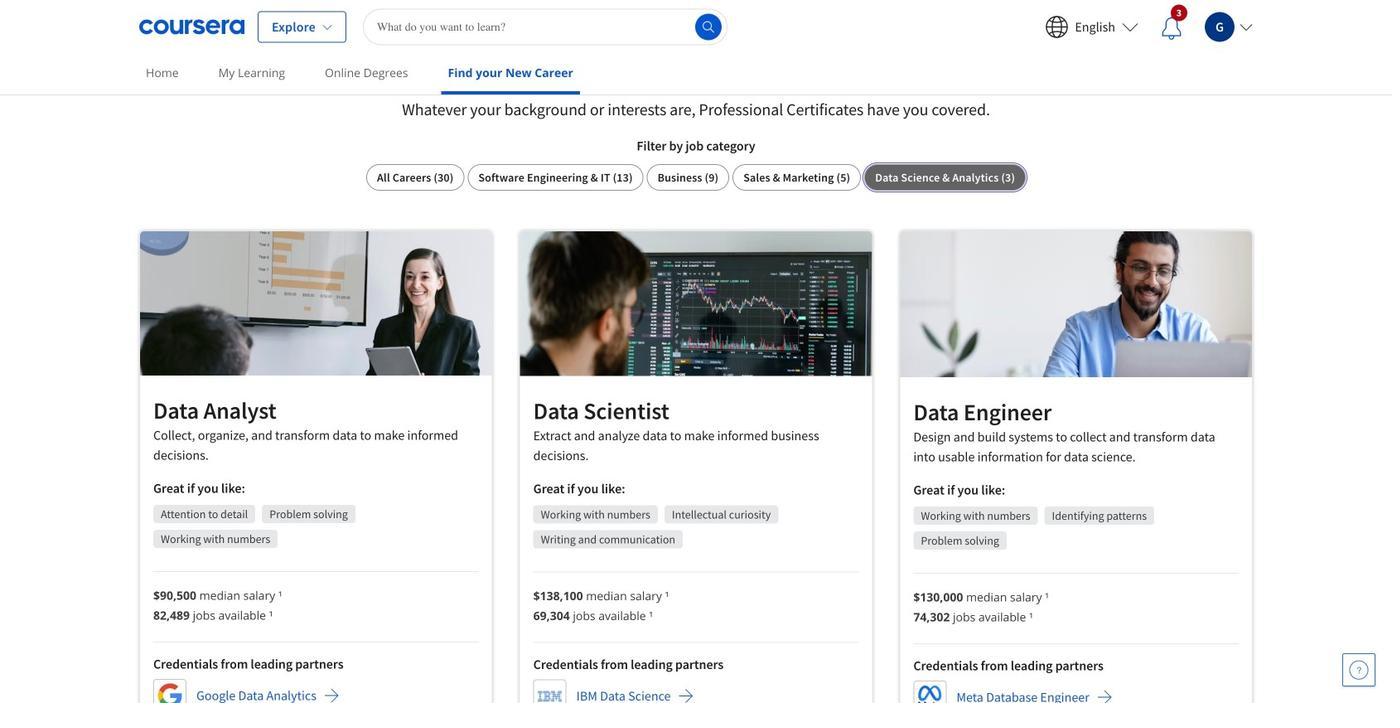 Task type: locate. For each thing, give the bounding box(es) containing it.
data analyst image
[[140, 231, 492, 376]]

None button
[[366, 164, 465, 191], [468, 164, 644, 191], [647, 164, 730, 191], [733, 164, 862, 191], [865, 164, 1026, 191], [366, 164, 465, 191], [468, 164, 644, 191], [647, 164, 730, 191], [733, 164, 862, 191], [865, 164, 1026, 191]]

option group
[[366, 164, 1026, 191]]

None search field
[[363, 9, 728, 45]]

data engineer role image
[[901, 231, 1253, 377]]

data scientist image
[[520, 231, 872, 376]]



Task type: vqa. For each thing, say whether or not it's contained in the screenshot.
University of Michigan image
no



Task type: describe. For each thing, give the bounding box(es) containing it.
What do you want to learn? text field
[[363, 9, 728, 45]]

help center image
[[1350, 660, 1370, 680]]

coursera image
[[139, 14, 245, 40]]



